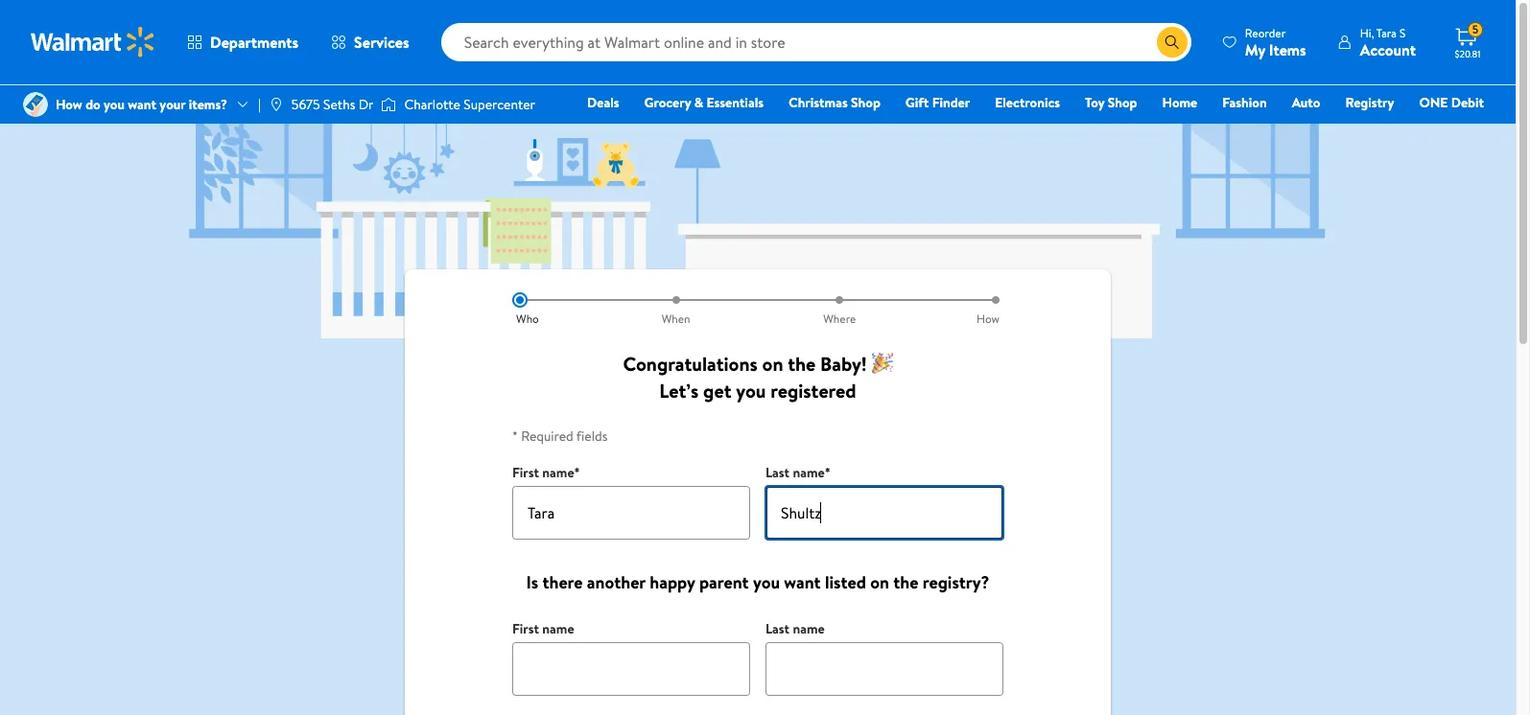 Task type: describe. For each thing, give the bounding box(es) containing it.
another
[[587, 571, 646, 595]]

baby!
[[820, 351, 867, 377]]

congratulations
[[623, 351, 758, 377]]

gift
[[905, 93, 929, 112]]

name for first name
[[542, 620, 574, 639]]

fashion link
[[1214, 92, 1276, 113]]

items
[[1269, 39, 1306, 60]]

hi, tara s account
[[1360, 24, 1416, 60]]

Last name text field
[[766, 643, 1003, 696]]

* required fields
[[512, 427, 608, 446]]

registered
[[771, 378, 856, 404]]

who list item
[[512, 293, 594, 327]]

items?
[[189, 95, 227, 114]]

account
[[1360, 39, 1416, 60]]

where list item
[[758, 293, 922, 327]]

how for how
[[977, 311, 1000, 327]]

gift finder link
[[897, 92, 979, 113]]

dr
[[359, 95, 374, 114]]

First name* text field
[[512, 486, 750, 540]]

Last name* text field
[[766, 486, 1003, 540]]

tara
[[1376, 24, 1397, 41]]

name* for first name*
[[542, 463, 580, 483]]

last for last name*
[[766, 463, 790, 483]]

grocery & essentials
[[644, 93, 764, 112]]

fields
[[576, 427, 608, 446]]

services button
[[315, 19, 426, 65]]

home
[[1162, 93, 1197, 112]]

5675
[[291, 95, 320, 114]]

*
[[512, 427, 518, 446]]

let's
[[659, 378, 699, 404]]

christmas
[[789, 93, 848, 112]]

first name*
[[512, 463, 580, 483]]

departments
[[210, 32, 298, 53]]

christmas shop link
[[780, 92, 889, 113]]

when list item
[[594, 293, 758, 327]]

home link
[[1154, 92, 1206, 113]]

🎉
[[872, 351, 893, 377]]

1 vertical spatial on
[[870, 571, 889, 595]]

5
[[1472, 21, 1479, 38]]

happy
[[650, 571, 695, 595]]

name for last name
[[793, 620, 825, 639]]

who
[[516, 311, 539, 327]]

gift finder
[[905, 93, 970, 112]]

how list item
[[922, 293, 1003, 327]]

you inside congratulations on the baby! 🎉 let's get you registered
[[736, 378, 766, 404]]

essentials
[[707, 93, 764, 112]]

$20.81
[[1455, 47, 1481, 60]]

first for first name
[[512, 620, 539, 639]]

on inside congratulations on the baby! 🎉 let's get you registered
[[762, 351, 783, 377]]

one
[[1419, 93, 1448, 112]]

is
[[526, 571, 538, 595]]

&
[[694, 93, 703, 112]]

name* for last name*
[[793, 463, 830, 483]]

0 vertical spatial you
[[104, 95, 125, 114]]



Task type: locate. For each thing, give the bounding box(es) containing it.
charlotte supercenter
[[404, 95, 535, 114]]

hi,
[[1360, 24, 1374, 41]]

auto link
[[1283, 92, 1329, 113]]

you right get
[[736, 378, 766, 404]]

reorder
[[1245, 24, 1286, 41]]

celebrate image
[[872, 351, 893, 377]]

congratulations on the baby! 🎉 let's get you registered
[[623, 351, 893, 404]]

1 name* from the left
[[542, 463, 580, 483]]

toy
[[1085, 93, 1105, 112]]

how
[[56, 95, 82, 114], [977, 311, 1000, 327]]

where
[[823, 311, 856, 327]]

last name*
[[766, 463, 830, 483]]

1 vertical spatial first
[[512, 620, 539, 639]]

search icon image
[[1164, 35, 1180, 50]]

1 shop from the left
[[851, 93, 880, 112]]

1 horizontal spatial want
[[784, 571, 821, 595]]

First name text field
[[512, 643, 750, 696]]

1 vertical spatial last
[[766, 620, 790, 639]]

how inside the 'how' list item
[[977, 311, 1000, 327]]

debit
[[1451, 93, 1484, 112]]

your
[[160, 95, 185, 114]]

1 vertical spatial want
[[784, 571, 821, 595]]

0 vertical spatial how
[[56, 95, 82, 114]]

do
[[86, 95, 100, 114]]

 image left do
[[23, 92, 48, 117]]

0 vertical spatial want
[[128, 95, 156, 114]]

last
[[766, 463, 790, 483], [766, 620, 790, 639]]

0 horizontal spatial on
[[762, 351, 783, 377]]

how do you want your items?
[[56, 95, 227, 114]]

1 horizontal spatial name*
[[793, 463, 830, 483]]

grocery
[[644, 93, 691, 112]]

Walmart Site-Wide search field
[[441, 23, 1191, 61]]

0 horizontal spatial name
[[542, 620, 574, 639]]

deals
[[587, 93, 619, 112]]

want
[[128, 95, 156, 114], [784, 571, 821, 595]]

supercenter
[[464, 95, 535, 114]]

the left registry?
[[893, 571, 918, 595]]

charlotte
[[404, 95, 460, 114]]

the inside congratulations on the baby! 🎉 let's get you registered
[[788, 351, 816, 377]]

last name
[[766, 620, 825, 639]]

s
[[1400, 24, 1406, 41]]

walmart+
[[1427, 120, 1484, 139]]

2 first from the top
[[512, 620, 539, 639]]

electronics link
[[986, 92, 1069, 113]]

want left listed
[[784, 571, 821, 595]]

reorder my items
[[1245, 24, 1306, 60]]

last down is there another happy parent you want listed on the registry?
[[766, 620, 790, 639]]

first name
[[512, 620, 574, 639]]

registry link
[[1337, 92, 1403, 113]]

1 vertical spatial the
[[893, 571, 918, 595]]

0 vertical spatial on
[[762, 351, 783, 377]]

how for how do you want your items?
[[56, 95, 82, 114]]

want left your
[[128, 95, 156, 114]]

1 horizontal spatial shop
[[1108, 93, 1137, 112]]

there
[[542, 571, 583, 595]]

0 vertical spatial last
[[766, 463, 790, 483]]

deals link
[[579, 92, 628, 113]]

1 horizontal spatial how
[[977, 311, 1000, 327]]

2 last from the top
[[766, 620, 790, 639]]

on right listed
[[870, 571, 889, 595]]

0 horizontal spatial want
[[128, 95, 156, 114]]

name*
[[542, 463, 580, 483], [793, 463, 830, 483]]

1 last from the top
[[766, 463, 790, 483]]

2 vertical spatial you
[[753, 571, 780, 595]]

1 first from the top
[[512, 463, 539, 483]]

seths
[[323, 95, 355, 114]]

name down there
[[542, 620, 574, 639]]

shop right christmas
[[851, 93, 880, 112]]

0 horizontal spatial name*
[[542, 463, 580, 483]]

walmart+ link
[[1418, 119, 1493, 140]]

finder
[[932, 93, 970, 112]]

0 horizontal spatial how
[[56, 95, 82, 114]]

required
[[521, 427, 573, 446]]

 image
[[23, 92, 48, 117], [381, 95, 397, 114]]

you right parent
[[753, 571, 780, 595]]

list
[[512, 293, 1003, 327]]

toy shop link
[[1076, 92, 1146, 113]]

0 vertical spatial first
[[512, 463, 539, 483]]

1 horizontal spatial  image
[[381, 95, 397, 114]]

0 vertical spatial the
[[788, 351, 816, 377]]

0 horizontal spatial  image
[[23, 92, 48, 117]]

name down is there another happy parent you want listed on the registry?
[[793, 620, 825, 639]]

registry
[[1345, 93, 1394, 112]]

parent
[[699, 571, 749, 595]]

you right do
[[104, 95, 125, 114]]

first down *
[[512, 463, 539, 483]]

first down is
[[512, 620, 539, 639]]

0 horizontal spatial the
[[788, 351, 816, 377]]

toy shop
[[1085, 93, 1137, 112]]

name* down registered at the right bottom
[[793, 463, 830, 483]]

when
[[662, 311, 690, 327]]

1 horizontal spatial name
[[793, 620, 825, 639]]

one debit link
[[1411, 92, 1493, 113]]

services
[[354, 32, 409, 53]]

shop right toy
[[1108, 93, 1137, 112]]

is there another happy parent you want listed on the registry?
[[526, 571, 989, 595]]

 image
[[268, 97, 284, 112]]

2 shop from the left
[[1108, 93, 1137, 112]]

first
[[512, 463, 539, 483], [512, 620, 539, 639]]

shop
[[851, 93, 880, 112], [1108, 93, 1137, 112]]

get
[[703, 378, 731, 404]]

1 vertical spatial how
[[977, 311, 1000, 327]]

list containing who
[[512, 293, 1003, 327]]

the
[[788, 351, 816, 377], [893, 571, 918, 595]]

 image for charlotte supercenter
[[381, 95, 397, 114]]

grocery & essentials link
[[636, 92, 772, 113]]

last down registered at the right bottom
[[766, 463, 790, 483]]

the up registered at the right bottom
[[788, 351, 816, 377]]

5 $20.81
[[1455, 21, 1481, 60]]

christmas shop
[[789, 93, 880, 112]]

Search search field
[[441, 23, 1191, 61]]

last for last name
[[766, 620, 790, 639]]

electronics
[[995, 93, 1060, 112]]

my
[[1245, 39, 1265, 60]]

1 horizontal spatial the
[[893, 571, 918, 595]]

first for first name*
[[512, 463, 539, 483]]

shop for toy shop
[[1108, 93, 1137, 112]]

on
[[762, 351, 783, 377], [870, 571, 889, 595]]

listed
[[825, 571, 866, 595]]

shop for christmas shop
[[851, 93, 880, 112]]

departments button
[[171, 19, 315, 65]]

registry?
[[923, 571, 989, 595]]

0 horizontal spatial shop
[[851, 93, 880, 112]]

1 name from the left
[[542, 620, 574, 639]]

name
[[542, 620, 574, 639], [793, 620, 825, 639]]

walmart image
[[31, 27, 155, 58]]

fashion
[[1222, 93, 1267, 112]]

1 horizontal spatial on
[[870, 571, 889, 595]]

1 vertical spatial you
[[736, 378, 766, 404]]

on up registered at the right bottom
[[762, 351, 783, 377]]

|
[[258, 95, 261, 114]]

5675 seths dr
[[291, 95, 374, 114]]

2 name* from the left
[[793, 463, 830, 483]]

auto
[[1292, 93, 1320, 112]]

 image right dr
[[381, 95, 397, 114]]

name* down * required fields
[[542, 463, 580, 483]]

you
[[104, 95, 125, 114], [736, 378, 766, 404], [753, 571, 780, 595]]

one debit walmart+
[[1419, 93, 1484, 139]]

2 name from the left
[[793, 620, 825, 639]]

 image for how do you want your items?
[[23, 92, 48, 117]]



Task type: vqa. For each thing, say whether or not it's contained in the screenshot.
Warm
no



